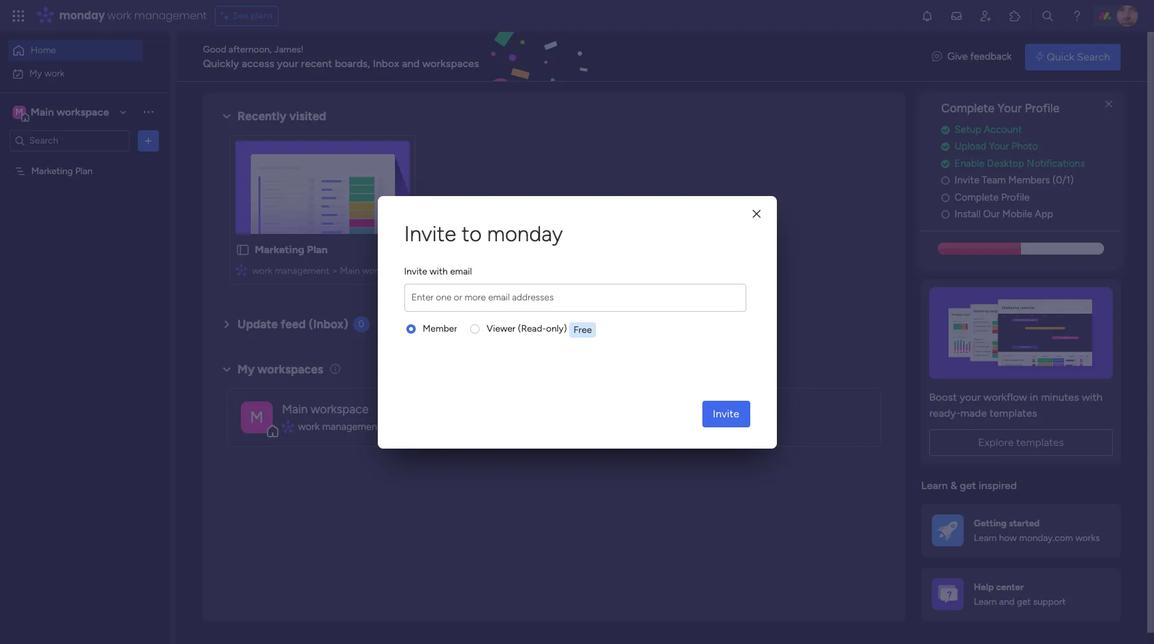 Task type: locate. For each thing, give the bounding box(es) containing it.
give
[[948, 51, 968, 63]]

1 vertical spatial circle o image
[[941, 210, 950, 220]]

0 vertical spatial workspaces
[[422, 57, 479, 70]]

(read-
[[518, 323, 546, 334]]

good afternoon, james! quickly access your recent boards, inbox and workspaces
[[203, 44, 479, 70]]

with right minutes
[[1082, 391, 1103, 404]]

1 horizontal spatial your
[[960, 391, 981, 404]]

workspace right > at the top of page
[[362, 265, 407, 277]]

main
[[31, 105, 54, 118], [340, 265, 360, 277], [282, 402, 308, 417]]

circle o image for install
[[941, 210, 950, 220]]

check circle image
[[941, 125, 950, 135], [941, 159, 950, 169]]

management left > at the top of page
[[275, 265, 330, 277]]

0 horizontal spatial and
[[402, 57, 420, 70]]

work down home
[[44, 68, 65, 79]]

>
[[332, 265, 338, 277]]

help
[[974, 582, 994, 593]]

your down james!
[[277, 57, 298, 70]]

viewer
[[487, 323, 516, 334]]

marketing plan
[[31, 165, 93, 177], [255, 243, 328, 256]]

my
[[29, 68, 42, 79], [238, 362, 255, 377]]

circle o image
[[941, 193, 950, 203], [941, 210, 950, 220]]

my workspaces
[[238, 362, 323, 377]]

1 horizontal spatial marketing
[[255, 243, 305, 256]]

profile up setup account link
[[1025, 101, 1060, 116]]

monday right to
[[487, 221, 563, 246]]

1 vertical spatial complete
[[955, 191, 999, 203]]

2 check circle image from the top
[[941, 159, 950, 169]]

and inside help center learn and get support
[[999, 597, 1015, 608]]

1 vertical spatial my
[[238, 362, 255, 377]]

0 horizontal spatial your
[[277, 57, 298, 70]]

main down my work
[[31, 105, 54, 118]]

setup account link
[[941, 122, 1121, 137]]

my work button
[[8, 63, 143, 84]]

marketing
[[31, 165, 73, 177], [255, 243, 305, 256]]

main workspace up the work management
[[282, 402, 369, 417]]

your inside upload your photo 'link'
[[989, 141, 1009, 153]]

explore
[[978, 436, 1014, 449]]

boost your workflow in minutes with ready-made templates
[[929, 391, 1103, 420]]

monday work management
[[59, 8, 207, 23]]

check circle image inside the enable desktop notifications link
[[941, 159, 950, 169]]

invite
[[955, 175, 980, 186], [404, 221, 456, 246], [404, 266, 427, 277], [713, 407, 739, 420]]

1 vertical spatial marketing plan
[[255, 243, 328, 256]]

search everything image
[[1041, 9, 1054, 23]]

good
[[203, 44, 226, 55]]

marketing down search in workspace field
[[31, 165, 73, 177]]

help image
[[1070, 9, 1084, 23]]

main up component icon
[[282, 402, 308, 417]]

complete up setup
[[941, 101, 995, 116]]

learn left '&'
[[921, 480, 948, 492]]

app
[[1035, 208, 1053, 220]]

your up made
[[960, 391, 981, 404]]

0 vertical spatial get
[[960, 480, 976, 492]]

help center learn and get support
[[974, 582, 1066, 608]]

complete up the install
[[955, 191, 999, 203]]

1 vertical spatial your
[[960, 391, 981, 404]]

and
[[402, 57, 420, 70], [999, 597, 1015, 608]]

1 horizontal spatial m
[[250, 407, 264, 427]]

your
[[998, 101, 1022, 116], [989, 141, 1009, 153]]

2 vertical spatial learn
[[974, 597, 997, 608]]

1 vertical spatial and
[[999, 597, 1015, 608]]

main workspace inside workspace selection element
[[31, 105, 109, 118]]

invite team members (0/1) link
[[941, 173, 1121, 188]]

free
[[574, 324, 592, 336]]

with inside boost your workflow in minutes with ready-made templates
[[1082, 391, 1103, 404]]

0 horizontal spatial monday
[[59, 8, 105, 23]]

your for upload
[[989, 141, 1009, 153]]

work inside project planning work management
[[632, 421, 654, 433]]

account
[[984, 124, 1022, 136]]

1 vertical spatial check circle image
[[941, 159, 950, 169]]

main right > at the top of page
[[340, 265, 360, 277]]

0 horizontal spatial my
[[29, 68, 42, 79]]

management down 'planning'
[[656, 421, 715, 433]]

work right component image
[[252, 265, 272, 277]]

1 vertical spatial marketing
[[255, 243, 305, 256]]

0 horizontal spatial with
[[430, 266, 448, 277]]

1 horizontal spatial marketing plan
[[255, 243, 328, 256]]

management inside project planning work management
[[656, 421, 715, 433]]

0 horizontal spatial workspace image
[[13, 105, 26, 119]]

m for the leftmost workspace image
[[15, 106, 23, 117]]

0 vertical spatial marketing
[[31, 165, 73, 177]]

0 horizontal spatial main
[[31, 105, 54, 118]]

home
[[31, 45, 56, 56]]

(inbox)
[[309, 317, 348, 332]]

upload your photo
[[955, 141, 1038, 153]]

0 vertical spatial templates
[[990, 407, 1037, 420]]

my right close my workspaces icon
[[238, 362, 255, 377]]

m inside workspace selection element
[[15, 106, 23, 117]]

2 vertical spatial main
[[282, 402, 308, 417]]

support
[[1033, 597, 1066, 608]]

1 vertical spatial templates
[[1016, 436, 1064, 449]]

workspace
[[56, 105, 109, 118], [362, 265, 407, 277], [311, 402, 369, 417]]

0 horizontal spatial plan
[[75, 165, 93, 177]]

my inside button
[[29, 68, 42, 79]]

see
[[233, 10, 249, 21]]

1 vertical spatial learn
[[974, 533, 997, 544]]

work management
[[298, 421, 381, 433]]

learn inside help center learn and get support
[[974, 597, 997, 608]]

1 horizontal spatial my
[[238, 362, 255, 377]]

invite for invite with email
[[404, 266, 427, 277]]

circle o image
[[941, 176, 950, 186]]

quick search button
[[1025, 44, 1121, 70]]

0 vertical spatial and
[[402, 57, 420, 70]]

1 vertical spatial workspace image
[[241, 402, 273, 433]]

workspace up the work management
[[311, 402, 369, 417]]

work management > main workspace
[[252, 265, 407, 277]]

1 vertical spatial workspaces
[[258, 362, 323, 377]]

component image
[[282, 421, 293, 433]]

team
[[982, 175, 1006, 186]]

workspaces down update feed (inbox)
[[258, 362, 323, 377]]

marketing plan list box
[[0, 157, 170, 362]]

close my workspaces image
[[219, 362, 235, 378]]

1 vertical spatial plan
[[307, 243, 328, 256]]

m
[[15, 106, 23, 117], [250, 407, 264, 427]]

get right '&'
[[960, 480, 976, 492]]

0 horizontal spatial workspaces
[[258, 362, 323, 377]]

work up home button
[[107, 8, 131, 23]]

profile down invite team members (0/1)
[[1001, 191, 1030, 203]]

0 vertical spatial main
[[31, 105, 54, 118]]

0 horizontal spatial marketing
[[31, 165, 73, 177]]

0 horizontal spatial marketing plan
[[31, 165, 93, 177]]

get down center
[[1017, 597, 1031, 608]]

with
[[430, 266, 448, 277], [1082, 391, 1103, 404]]

circle o image left the install
[[941, 210, 950, 220]]

circle o image for complete
[[941, 193, 950, 203]]

your inside good afternoon, james! quickly access your recent boards, inbox and workspaces
[[277, 57, 298, 70]]

1 horizontal spatial get
[[1017, 597, 1031, 608]]

learn
[[921, 480, 948, 492], [974, 533, 997, 544], [974, 597, 997, 608]]

boost
[[929, 391, 957, 404]]

management
[[134, 8, 207, 23], [275, 265, 330, 277], [322, 421, 381, 433], [656, 421, 715, 433]]

invite right 'planning'
[[713, 407, 739, 420]]

m for bottom workspace image
[[250, 407, 264, 427]]

0 vertical spatial check circle image
[[941, 125, 950, 135]]

public board image
[[236, 243, 250, 257]]

see plans button
[[215, 6, 279, 26]]

workspace up search in workspace field
[[56, 105, 109, 118]]

1 horizontal spatial workspaces
[[422, 57, 479, 70]]

with inside 'invite to monday' dialog
[[430, 266, 448, 277]]

templates right explore
[[1016, 436, 1064, 449]]

only)
[[546, 323, 567, 334]]

marketing plan down search in workspace field
[[31, 165, 93, 177]]

get inside help center learn and get support
[[1017, 597, 1031, 608]]

learn inside getting started learn how monday.com works
[[974, 533, 997, 544]]

1 horizontal spatial monday
[[487, 221, 563, 246]]

workspaces right inbox
[[422, 57, 479, 70]]

marketing right public board icon on the left of page
[[255, 243, 305, 256]]

0 vertical spatial circle o image
[[941, 193, 950, 203]]

0 vertical spatial workspace
[[56, 105, 109, 118]]

1 vertical spatial your
[[989, 141, 1009, 153]]

planning
[[658, 402, 703, 417]]

setup account
[[955, 124, 1022, 136]]

1 vertical spatial workspace
[[362, 265, 407, 277]]

templates inside boost your workflow in minutes with ready-made templates
[[990, 407, 1037, 420]]

main workspace up search in workspace field
[[31, 105, 109, 118]]

invite left email
[[404, 266, 427, 277]]

1 circle o image from the top
[[941, 193, 950, 203]]

learn for help
[[974, 597, 997, 608]]

check circle image up check circle icon
[[941, 125, 950, 135]]

marketing plan inside marketing plan list box
[[31, 165, 93, 177]]

main workspace
[[31, 105, 109, 118], [282, 402, 369, 417]]

main inside workspace selection element
[[31, 105, 54, 118]]

0 vertical spatial main workspace
[[31, 105, 109, 118]]

your
[[277, 57, 298, 70], [960, 391, 981, 404]]

0 vertical spatial with
[[430, 266, 448, 277]]

plan up work management > main workspace
[[307, 243, 328, 256]]

1 horizontal spatial plan
[[307, 243, 328, 256]]

templates inside explore templates button
[[1016, 436, 1064, 449]]

0 horizontal spatial m
[[15, 106, 23, 117]]

v2 user feedback image
[[932, 49, 942, 64]]

1 vertical spatial main workspace
[[282, 402, 369, 417]]

0 vertical spatial your
[[277, 57, 298, 70]]

complete profile
[[955, 191, 1030, 203]]

1 vertical spatial get
[[1017, 597, 1031, 608]]

inbox image
[[950, 9, 963, 23]]

workspace image
[[13, 105, 26, 119], [241, 402, 273, 433]]

recently visited
[[238, 109, 326, 124]]

open update feed (inbox) image
[[219, 317, 235, 333]]

0 vertical spatial complete
[[941, 101, 995, 116]]

explore templates button
[[929, 430, 1113, 456]]

check circle image inside setup account link
[[941, 125, 950, 135]]

to
[[462, 221, 482, 246]]

1 horizontal spatial main
[[282, 402, 308, 417]]

invite down "enable"
[[955, 175, 980, 186]]

afternoon,
[[229, 44, 272, 55]]

monday
[[59, 8, 105, 23], [487, 221, 563, 246]]

plan down search in workspace field
[[75, 165, 93, 177]]

notifications
[[1027, 158, 1085, 170]]

(0/1)
[[1053, 175, 1074, 186]]

0 vertical spatial my
[[29, 68, 42, 79]]

0 vertical spatial marketing plan
[[31, 165, 93, 177]]

your up the account
[[998, 101, 1022, 116]]

your down the account
[[989, 141, 1009, 153]]

1 vertical spatial with
[[1082, 391, 1103, 404]]

1 vertical spatial m
[[250, 407, 264, 427]]

close image
[[753, 210, 761, 220]]

work
[[107, 8, 131, 23], [44, 68, 65, 79], [252, 265, 272, 277], [298, 421, 320, 433], [632, 421, 654, 433]]

and down center
[[999, 597, 1015, 608]]

search
[[1077, 50, 1110, 63]]

invite inside button
[[713, 407, 739, 420]]

marketing plan up work management > main workspace
[[255, 243, 328, 256]]

with left email
[[430, 266, 448, 277]]

0 vertical spatial plan
[[75, 165, 93, 177]]

minutes
[[1041, 391, 1079, 404]]

recently
[[238, 109, 287, 124]]

1 horizontal spatial and
[[999, 597, 1015, 608]]

monday up home button
[[59, 8, 105, 23]]

access
[[242, 57, 274, 70]]

0 vertical spatial monday
[[59, 8, 105, 23]]

circle o image inside complete profile link
[[941, 193, 950, 203]]

1 vertical spatial monday
[[487, 221, 563, 246]]

learn down getting
[[974, 533, 997, 544]]

close recently visited image
[[219, 108, 235, 124]]

templates down workflow
[[990, 407, 1037, 420]]

circle o image inside install our mobile app link
[[941, 210, 950, 220]]

learn down help
[[974, 597, 997, 608]]

workspace selection element
[[13, 104, 111, 121]]

started
[[1009, 518, 1040, 529]]

and inside good afternoon, james! quickly access your recent boards, inbox and workspaces
[[402, 57, 420, 70]]

my work
[[29, 68, 65, 79]]

1 check circle image from the top
[[941, 125, 950, 135]]

check circle image up circle o image
[[941, 159, 950, 169]]

work down project
[[632, 421, 654, 433]]

workspaces
[[422, 57, 479, 70], [258, 362, 323, 377]]

invite up invite with email
[[404, 221, 456, 246]]

enable
[[955, 158, 985, 170]]

management right component icon
[[322, 421, 381, 433]]

1 horizontal spatial with
[[1082, 391, 1103, 404]]

0 vertical spatial workspace image
[[13, 105, 26, 119]]

plan
[[75, 165, 93, 177], [307, 243, 328, 256]]

2 circle o image from the top
[[941, 210, 950, 220]]

inspired
[[979, 480, 1017, 492]]

and right inbox
[[402, 57, 420, 70]]

0 vertical spatial profile
[[1025, 101, 1060, 116]]

project planning work management
[[616, 402, 715, 433]]

viewer (read-only)
[[487, 323, 567, 334]]

1 vertical spatial main
[[340, 265, 360, 277]]

0 vertical spatial your
[[998, 101, 1022, 116]]

0 horizontal spatial main workspace
[[31, 105, 109, 118]]

0 vertical spatial m
[[15, 106, 23, 117]]

upload
[[955, 141, 987, 153]]

getting started element
[[921, 504, 1121, 558]]

circle o image down circle o image
[[941, 193, 950, 203]]

1 horizontal spatial workspace image
[[241, 402, 273, 433]]

profile
[[1025, 101, 1060, 116], [1001, 191, 1030, 203]]

my down home
[[29, 68, 42, 79]]



Task type: vqa. For each thing, say whether or not it's contained in the screenshot.
select product Image
yes



Task type: describe. For each thing, give the bounding box(es) containing it.
install our mobile app link
[[941, 207, 1121, 222]]

help center element
[[921, 568, 1121, 622]]

center
[[996, 582, 1024, 593]]

1 horizontal spatial main workspace
[[282, 402, 369, 417]]

explore templates
[[978, 436, 1064, 449]]

2 horizontal spatial main
[[340, 265, 360, 277]]

invite to monday dialog
[[378, 196, 777, 449]]

enable desktop notifications link
[[941, 156, 1121, 171]]

quickly
[[203, 57, 239, 70]]

invite for invite team members (0/1)
[[955, 175, 980, 186]]

invite with email
[[404, 266, 472, 277]]

notifications image
[[921, 9, 934, 23]]

0 vertical spatial learn
[[921, 480, 948, 492]]

complete for complete profile
[[955, 191, 999, 203]]

Enter one or more email addresses text field
[[407, 285, 743, 311]]

v2 bolt switch image
[[1036, 50, 1044, 64]]

email
[[450, 266, 472, 277]]

component image
[[236, 264, 247, 276]]

quick
[[1047, 50, 1075, 63]]

complete profile link
[[941, 190, 1121, 205]]

enable desktop notifications
[[955, 158, 1085, 170]]

0
[[358, 319, 364, 330]]

upload your photo link
[[941, 139, 1121, 154]]

dapulse x slim image
[[1101, 96, 1117, 112]]

install
[[955, 208, 981, 220]]

quick search
[[1047, 50, 1110, 63]]

complete for complete your profile
[[941, 101, 995, 116]]

made
[[961, 407, 987, 420]]

invite button
[[702, 401, 750, 427]]

your for complete
[[998, 101, 1022, 116]]

members
[[1008, 175, 1050, 186]]

workflow
[[984, 391, 1027, 404]]

how
[[999, 533, 1017, 544]]

monday.com
[[1019, 533, 1073, 544]]

Search in workspace field
[[28, 133, 111, 148]]

management up good
[[134, 8, 207, 23]]

invite for invite
[[713, 407, 739, 420]]

desktop
[[987, 158, 1024, 170]]

work right component icon
[[298, 421, 320, 433]]

james peterson image
[[1117, 5, 1138, 27]]

2 vertical spatial workspace
[[311, 402, 369, 417]]

1 vertical spatial profile
[[1001, 191, 1030, 203]]

learn & get inspired
[[921, 480, 1017, 492]]

in
[[1030, 391, 1039, 404]]

check circle image for setup
[[941, 125, 950, 135]]

setup
[[955, 124, 982, 136]]

our
[[983, 208, 1000, 220]]

install our mobile app
[[955, 208, 1053, 220]]

plans
[[251, 10, 273, 21]]

feed
[[281, 317, 306, 332]]

project
[[616, 402, 655, 417]]

see plans
[[233, 10, 273, 21]]

give feedback
[[948, 51, 1012, 63]]

recent
[[301, 57, 332, 70]]

your inside boost your workflow in minutes with ready-made templates
[[960, 391, 981, 404]]

monday inside dialog
[[487, 221, 563, 246]]

my for my workspaces
[[238, 362, 255, 377]]

ready-
[[929, 407, 961, 420]]

work inside my work button
[[44, 68, 65, 79]]

invite to monday
[[404, 221, 563, 246]]

works
[[1076, 533, 1100, 544]]

member
[[423, 323, 457, 334]]

feedback
[[970, 51, 1012, 63]]

inbox
[[373, 57, 399, 70]]

update feed (inbox)
[[238, 317, 348, 332]]

select product image
[[12, 9, 25, 23]]

my for my work
[[29, 68, 42, 79]]

james!
[[274, 44, 304, 55]]

check circle image for enable
[[941, 159, 950, 169]]

plan inside list box
[[75, 165, 93, 177]]

apps image
[[1009, 9, 1022, 23]]

boards,
[[335, 57, 370, 70]]

complete your profile
[[941, 101, 1060, 116]]

learn for getting
[[974, 533, 997, 544]]

photo
[[1012, 141, 1038, 153]]

&
[[951, 480, 958, 492]]

marketing inside list box
[[31, 165, 73, 177]]

check circle image
[[941, 142, 950, 152]]

invite members image
[[979, 9, 993, 23]]

mobile
[[1002, 208, 1032, 220]]

getting started learn how monday.com works
[[974, 518, 1100, 544]]

update
[[238, 317, 278, 332]]

invite for invite to monday
[[404, 221, 456, 246]]

0 horizontal spatial get
[[960, 480, 976, 492]]

workspaces inside good afternoon, james! quickly access your recent boards, inbox and workspaces
[[422, 57, 479, 70]]

templates image image
[[933, 287, 1109, 379]]

visited
[[289, 109, 326, 124]]

home button
[[8, 40, 143, 61]]

invite team members (0/1)
[[955, 175, 1074, 186]]

getting
[[974, 518, 1007, 529]]



